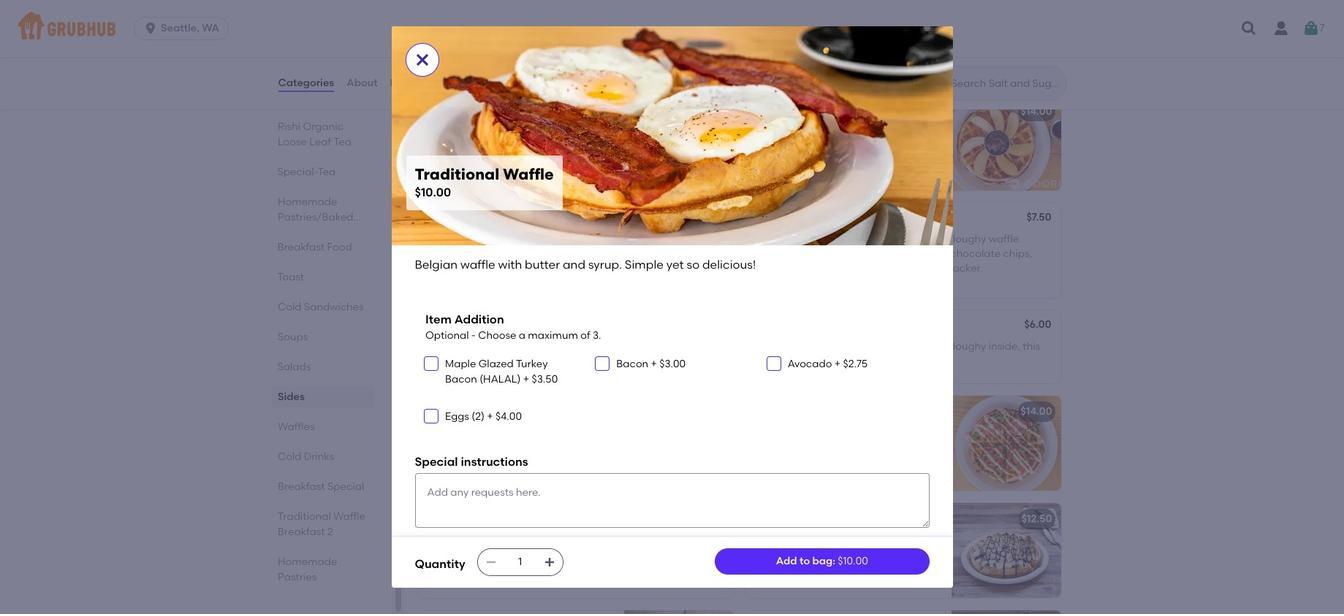 Task type: describe. For each thing, give the bounding box(es) containing it.
served for apples
[[839, 155, 874, 168]]

date
[[487, 471, 510, 484]]

+ down turkey
[[523, 373, 529, 386]]

sugar for a
[[820, 341, 848, 353]]

1 vertical spatial tea
[[318, 166, 336, 178]]

+ left the $3.00
[[651, 358, 657, 371]]

belgian waffle with melted marshmallows and chocolate chips and topped with chocolate mocha syrup and graham crackers
[[754, 534, 930, 591]]

a inside item addition optional - choose a maximum of 3.
[[519, 330, 526, 342]]

rishi organic loose leaf tea
[[277, 121, 351, 148]]

nuts
[[544, 442, 565, 454]]

reviews
[[390, 77, 431, 89]]

belgian waffle stuffed with bacon and topped fresh tomatoes, melted cheddar cheese. topped with aioli and homemade pesto sauce.
[[754, 427, 930, 484]]

homemade pastries/baked goods breakfast food
[[277, 196, 353, 254]]

about button
[[346, 57, 378, 110]]

caramelized sugar outside and slightly doughy inside waffle topped with nutella and powdered sugar!
[[426, 341, 690, 368]]

pastries/baked
[[277, 211, 353, 224]]

homemade for pastries
[[277, 556, 337, 569]]

$4.00
[[496, 411, 522, 423]]

fresh for belgian waffle stuffed with bacon and topped fresh tomatoes, melted cheddar cheese. topped with aioli and homemade pesto sauce.
[[815, 442, 839, 454]]

waffle inside caramelized sugar outside and slightly doughy waffle topped with melted marshmallows and chocolate chips, chocolate syrup and crushed graham cracker.
[[989, 233, 1019, 245]]

with inside caramelized sugar outside and slightly doughy waffle topped with melted marshmallows and chocolate chips, chocolate syrup and crushed graham cracker.
[[793, 248, 814, 260]]

svg image for avocado
[[769, 360, 778, 369]]

eggs (2) + $4.00
[[445, 411, 522, 423]]

homemade pastries
[[277, 556, 337, 584]]

maple
[[445, 358, 476, 371]]

waffle inside button
[[466, 534, 497, 547]]

melted inside belgian waffle stuffed with pastrami and topped fresh apples and melted cheddar cheese.  served with a side of our own apple butter.
[[900, 140, 935, 153]]

waffle for traditional waffle $10.00
[[503, 166, 554, 184]]

0 vertical spatial syrup.
[[577, 233, 607, 245]]

comes
[[426, 155, 462, 168]]

slightly for powdered
[[585, 341, 619, 353]]

svg image for maple glazed turkey bacon (halal)
[[427, 360, 436, 369]]

item addition optional - choose a maximum of 3.
[[425, 313, 601, 342]]

waffle for traditional waffle
[[484, 212, 516, 225]]

homemade inside belgian waffle stuffed with bacon and topped fresh tomatoes, melted cheddar cheese. topped with aioli and homemade pesto sauce.
[[776, 471, 834, 484]]

1 horizontal spatial delicious!
[[702, 258, 756, 272]]

add
[[776, 555, 797, 568]]

drinks
[[304, 451, 334, 463]]

cheddar inside belgian waffle stuffed with bacon and topped fresh tomatoes, melted cheddar cheese. topped with aioli and homemade pesto sauce.
[[754, 456, 796, 469]]

belgian inside traditional belgian waffle served with fresh bananas and strawberries. comes with homemade strawberry syrup and whip cream
[[482, 126, 519, 138]]

strawberry
[[548, 155, 601, 168]]

crushed
[[858, 263, 898, 275]]

organic
[[303, 121, 343, 133]]

own
[[785, 170, 806, 183]]

spinach
[[561, 427, 600, 439]]

0 vertical spatial bacon
[[616, 358, 648, 371]]

a inside belgian waffle stuffed with pastrami and topped fresh apples and melted cheddar cheese.  served with a side of our own apple butter.
[[899, 155, 906, 168]]

apple
[[808, 170, 837, 183]]

served for mixed
[[493, 456, 527, 469]]

belgian waffle stuffed with spinach and topped with mixed nuts and goat cheese. served with homemade date jam!
[[426, 427, 600, 484]]

sauce.
[[867, 471, 899, 484]]

1 vertical spatial $10.00
[[693, 212, 725, 225]]

blt waffle image
[[951, 397, 1061, 492]]

s'mores waffle image
[[951, 504, 1061, 599]]

belgian waffle stuffed with pastrami and topped fresh apples and melted cheddar cheese.  served with a side of our own apple butter.
[[754, 126, 935, 183]]

traditional for traditional belgian waffle served with fresh bananas and strawberries. comes with homemade strawberry syrup and whip cream
[[426, 126, 480, 138]]

svg image down belgian waffle topped with nutella and powdered sugar
[[544, 557, 555, 569]]

pastries
[[277, 572, 316, 584]]

instructions
[[461, 455, 528, 469]]

reviews button
[[389, 57, 431, 110]]

0 horizontal spatial liege
[[426, 320, 454, 332]]

caramelized sugar outside and slightly doughy inside, this waffle is a wonderful snack!
[[754, 341, 1040, 368]]

cold for cold sandwiches
[[277, 301, 301, 314]]

$12.50
[[1022, 513, 1052, 526]]

waffle inside caramelized sugar outside and slightly doughy inside waffle topped with nutella and powdered sugar!
[[426, 355, 457, 368]]

homemade for pastries/baked
[[277, 196, 337, 208]]

pesto
[[837, 471, 864, 484]]

soups
[[277, 331, 308, 344]]

washington waffle
[[754, 105, 850, 117]]

cold for cold drinks
[[277, 451, 301, 463]]

waffle for belgian waffle stuffed with spinach and topped with mixed nuts and goat cheese. served with homemade date jam!
[[466, 427, 498, 439]]

avocado
[[788, 358, 832, 371]]

breakfast inside traditional waffle breakfast 2
[[277, 526, 325, 539]]

traditional waffle
[[426, 212, 516, 225]]

melted inside belgian waffle with melted marshmallows and chocolate chips and topped with chocolate mocha syrup and graham crackers
[[850, 534, 885, 547]]

categories button
[[277, 57, 335, 110]]

goods
[[277, 227, 310, 239]]

is
[[787, 355, 794, 368]]

caramelized sugar outside and slightly doughy waffle topped with melted marshmallows and chocolate chips, chocolate syrup and crushed graham cracker.
[[754, 233, 1032, 275]]

svg image for eggs (2)
[[427, 412, 436, 421]]

stuffed for mixed
[[501, 427, 535, 439]]

apples
[[842, 140, 875, 153]]

loose
[[277, 136, 307, 148]]

mixed
[[511, 442, 541, 454]]

7 button
[[1302, 15, 1325, 42]]

with inside caramelized sugar outside and slightly doughy inside waffle topped with nutella and powdered sugar!
[[498, 355, 519, 368]]

smores liege waffle
[[754, 212, 856, 225]]

belgian inside the belgian waffle with butter and syrup. simple yet so delicious!
[[426, 233, 464, 245]]

outside for smores liege waffle
[[851, 233, 887, 245]]

special-
[[277, 166, 318, 178]]

caramelized for topped
[[426, 341, 490, 353]]

sugar inside belgian waffle topped with nutella and powdered sugar button
[[675, 534, 703, 547]]

salads
[[277, 361, 311, 374]]

seattle,
[[161, 22, 199, 34]]

topped inside caramelized sugar outside and slightly doughy inside waffle topped with nutella and powdered sugar!
[[459, 355, 496, 368]]

1 vertical spatial syrup.
[[588, 258, 622, 272]]

Special instructions text field
[[415, 474, 929, 528]]

2
[[327, 526, 333, 539]]

1 vertical spatial waffles
[[277, 421, 314, 433]]

cheese. for with
[[453, 456, 491, 469]]

$6.00
[[1024, 318, 1051, 331]]

tart waffle image
[[951, 611, 1061, 615]]

cracker.
[[943, 263, 983, 275]]

butter.
[[839, 170, 872, 183]]

sugar!
[[635, 355, 666, 368]]

(2)
[[472, 411, 485, 423]]

Input item quantity number field
[[504, 550, 536, 576]]

chips,
[[1003, 248, 1032, 260]]

sugar for marshmallows
[[820, 233, 848, 245]]

topped inside belgian waffle stuffed with bacon and topped fresh tomatoes, melted cheddar cheese. topped with aioli and homemade pesto sauce.
[[776, 442, 813, 454]]

2 horizontal spatial $10.00
[[838, 555, 868, 568]]

main navigation navigation
[[0, 0, 1344, 57]]

belgian inside button
[[426, 534, 464, 547]]

stuffed for apples
[[826, 126, 861, 138]]

$14.00 for belgian waffle stuffed with spinach and topped with mixed nuts and goat cheese. served with homemade date jam!
[[1021, 406, 1052, 418]]

sandwiches
[[304, 301, 363, 314]]

belgian waffle with butter and syrup. simple yet so delicious! up 3.
[[415, 258, 756, 272]]

rishi
[[277, 121, 300, 133]]

and inside caramelized sugar outside and slightly doughy inside, this waffle is a wonderful snack!
[[890, 341, 910, 353]]

bag:
[[812, 555, 835, 568]]

topped inside belgian waffle stuffed with pastrami and topped fresh apples and melted cheddar cheese.  served with a side of our own apple butter.
[[776, 140, 813, 153]]

of inside belgian waffle stuffed with pastrami and topped fresh apples and melted cheddar cheese.  served with a side of our own apple butter.
[[754, 170, 764, 183]]

wonderful
[[806, 355, 855, 368]]

topped inside belgian waffle topped with nutella and powdered sugar button
[[499, 534, 536, 547]]

1 vertical spatial special
[[327, 481, 364, 493]]

3.
[[593, 330, 601, 342]]

$7.50
[[1027, 211, 1051, 223]]

bacon + $3.00
[[616, 358, 686, 371]]

to
[[800, 555, 810, 568]]

quantity
[[415, 558, 465, 572]]

categories
[[278, 77, 334, 89]]

doughy for chips,
[[949, 233, 986, 245]]

melted inside belgian waffle stuffed with bacon and topped fresh tomatoes, melted cheddar cheese. topped with aioli and homemade pesto sauce.
[[895, 442, 930, 454]]

$3.50
[[532, 373, 558, 386]]

syrup for traditional
[[426, 170, 453, 183]]

belgian inside belgian waffle stuffed with pastrami and topped fresh apples and melted cheddar cheese.  served with a side of our own apple butter.
[[754, 126, 791, 138]]

powdered inside caramelized sugar outside and slightly doughy inside waffle topped with nutella and powdered sugar!
[[582, 355, 632, 368]]

strawberry banana waffle image
[[624, 95, 733, 190]]

$2.75
[[843, 358, 868, 371]]

traditional waffle breakfast 2
[[277, 511, 365, 539]]

nutella inside caramelized sugar outside and slightly doughy inside waffle topped with nutella and powdered sugar!
[[521, 355, 557, 368]]

marshmallows inside caramelized sugar outside and slightly doughy waffle topped with melted marshmallows and chocolate chips, chocolate syrup and crushed graham cracker.
[[854, 248, 926, 260]]

special-tea
[[277, 166, 336, 178]]

stuffed for tomatoes,
[[826, 427, 861, 439]]

hummingbird waffle image
[[624, 397, 733, 492]]



Task type: locate. For each thing, give the bounding box(es) containing it.
svg image
[[143, 21, 158, 36], [598, 360, 607, 369], [485, 557, 497, 569], [544, 557, 555, 569]]

topped inside caramelized sugar outside and slightly doughy waffle topped with melted marshmallows and chocolate chips, chocolate syrup and crushed graham cracker.
[[754, 248, 790, 260]]

syrup down add
[[754, 579, 781, 591]]

of inside item addition optional - choose a maximum of 3.
[[580, 330, 590, 342]]

outside up turkey
[[523, 341, 560, 353]]

outside up the snack!
[[851, 341, 887, 353]]

outside inside caramelized sugar outside and slightly doughy inside waffle topped with nutella and powdered sugar!
[[523, 341, 560, 353]]

with
[[863, 126, 884, 138], [426, 140, 447, 153], [464, 155, 485, 168], [876, 155, 897, 168], [499, 233, 520, 245], [793, 248, 814, 260], [498, 258, 522, 272], [492, 320, 513, 332], [498, 355, 519, 368], [538, 427, 558, 439], [863, 427, 884, 439], [488, 442, 508, 454], [530, 456, 551, 469], [880, 456, 900, 469], [538, 534, 559, 547], [826, 534, 847, 547], [815, 564, 836, 576]]

fresh
[[450, 140, 474, 153], [815, 140, 839, 153], [815, 442, 839, 454]]

1 breakfast from the top
[[277, 241, 325, 254]]

yet inside the belgian waffle with butter and syrup. simple yet so delicious!
[[463, 248, 478, 260]]

breakfast left 2
[[277, 526, 325, 539]]

delicious!
[[494, 248, 540, 260], [702, 258, 756, 272]]

slightly inside caramelized sugar outside and slightly doughy inside, this waffle is a wonderful snack!
[[912, 341, 946, 353]]

belgian inside 'belgian waffle stuffed with spinach and topped with mixed nuts and goat cheese. served with homemade date jam!'
[[426, 427, 464, 439]]

0 horizontal spatial so
[[480, 248, 492, 260]]

served inside belgian waffle stuffed with pastrami and topped fresh apples and melted cheddar cheese.  served with a side of our own apple butter.
[[839, 155, 874, 168]]

cheese. inside 'belgian waffle stuffed with spinach and topped with mixed nuts and goat cheese. served with homemade date jam!'
[[453, 456, 491, 469]]

traditional down strawberry
[[426, 126, 480, 138]]

1 vertical spatial a
[[519, 330, 526, 342]]

2 vertical spatial $10.00
[[838, 555, 868, 568]]

cheese. up apple
[[799, 155, 837, 168]]

food
[[327, 241, 352, 254]]

sugar up wonderful
[[820, 341, 848, 353]]

waffle inside traditional belgian waffle served with fresh bananas and strawberries. comes with homemade strawberry syrup and whip cream
[[522, 126, 552, 138]]

powdered down special instructions text field
[[621, 534, 672, 547]]

2 horizontal spatial syrup
[[807, 263, 834, 275]]

syrup inside caramelized sugar outside and slightly doughy waffle topped with melted marshmallows and chocolate chips, chocolate syrup and crushed graham cracker.
[[807, 263, 834, 275]]

0 vertical spatial of
[[754, 170, 764, 183]]

glazed
[[479, 358, 514, 371]]

0 vertical spatial cheddar
[[754, 155, 796, 168]]

$14.00 for traditional belgian waffle served with fresh bananas and strawberries. comes with homemade strawberry syrup and whip cream
[[1021, 105, 1052, 117]]

1 cheddar from the top
[[754, 155, 796, 168]]

bacon inside maple glazed turkey bacon (halal)
[[445, 373, 477, 386]]

eggs
[[445, 411, 469, 423]]

graham inside caramelized sugar outside and slightly doughy waffle topped with melted marshmallows and chocolate chips, chocolate syrup and crushed graham cracker.
[[901, 263, 941, 275]]

doughy inside caramelized sugar outside and slightly doughy waffle topped with melted marshmallows and chocolate chips, chocolate syrup and crushed graham cracker.
[[949, 233, 986, 245]]

1 homemade from the top
[[277, 196, 337, 208]]

1 horizontal spatial of
[[754, 170, 764, 183]]

caramelized down "smores" at right top
[[754, 233, 818, 245]]

graham left cracker.
[[901, 263, 941, 275]]

0 horizontal spatial syrup
[[426, 170, 453, 183]]

syrup down comes
[[426, 170, 453, 183]]

0 horizontal spatial homemade
[[426, 471, 484, 484]]

0 horizontal spatial delicious!
[[494, 248, 540, 260]]

2 vertical spatial breakfast
[[277, 526, 325, 539]]

fresh up comes
[[450, 140, 474, 153]]

2 vertical spatial nutella
[[561, 534, 597, 547]]

choose
[[478, 330, 516, 342]]

waffle inside traditional waffle $10.00
[[503, 166, 554, 184]]

chips
[[903, 549, 930, 561]]

waffle inside belgian waffle stuffed with pastrami and topped fresh apples and melted cheddar cheese.  served with a side of our own apple butter.
[[794, 126, 824, 138]]

smores
[[754, 212, 791, 225]]

0 horizontal spatial served
[[493, 456, 527, 469]]

1 vertical spatial cold
[[277, 451, 301, 463]]

0 vertical spatial breakfast
[[277, 241, 325, 254]]

homemade left pesto
[[776, 471, 834, 484]]

0 vertical spatial butter
[[522, 233, 553, 245]]

1 vertical spatial homemade
[[277, 556, 337, 569]]

melted up "crackers"
[[850, 534, 885, 547]]

bacon left the $3.00
[[616, 358, 648, 371]]

1 vertical spatial marshmallows
[[754, 549, 826, 561]]

sugar inside caramelized sugar outside and slightly doughy inside, this waffle is a wonderful snack!
[[820, 341, 848, 353]]

sugar down the smores liege waffle
[[820, 233, 848, 245]]

and inside belgian waffle topped with nutella and powdered sugar button
[[599, 534, 619, 547]]

cheese. for fresh
[[799, 155, 837, 168]]

0 vertical spatial served
[[839, 155, 874, 168]]

+ left $2.75
[[835, 358, 841, 371]]

0 vertical spatial powdered
[[582, 355, 632, 368]]

outside for liege waffle with nutella
[[523, 341, 560, 353]]

1 horizontal spatial special
[[415, 455, 458, 469]]

item
[[425, 313, 452, 327]]

1 horizontal spatial so
[[687, 258, 700, 272]]

melted up aioli
[[895, 442, 930, 454]]

svg image for 7
[[1302, 20, 1320, 37]]

waffle for washington waffle
[[817, 105, 850, 117]]

fresh inside traditional belgian waffle served with fresh bananas and strawberries. comes with homemade strawberry syrup and whip cream
[[450, 140, 474, 153]]

toast
[[277, 271, 304, 284]]

homemade inside homemade pastries/baked goods breakfast food
[[277, 196, 337, 208]]

hummingbird
[[426, 406, 496, 418]]

homemade
[[277, 196, 337, 208], [277, 556, 337, 569]]

$14.00 down search salt and sugar cafe and bakery search box
[[1021, 105, 1052, 117]]

topped
[[839, 456, 877, 469]]

delicious! down "smores" at right top
[[702, 258, 756, 272]]

$10.00 down comes
[[415, 186, 451, 200]]

caramelized inside caramelized sugar outside and slightly doughy inside waffle topped with nutella and powdered sugar!
[[426, 341, 490, 353]]

served up butter.
[[839, 155, 874, 168]]

waffle for traditional waffle breakfast 2
[[333, 511, 365, 523]]

traditional inside traditional belgian waffle served with fresh bananas and strawberries. comes with homemade strawberry syrup and whip cream
[[426, 126, 480, 138]]

syrup down the smores liege waffle
[[807, 263, 834, 275]]

and
[[523, 140, 543, 153], [754, 140, 774, 153], [878, 140, 898, 153], [456, 170, 475, 183], [555, 233, 575, 245], [890, 233, 910, 245], [928, 248, 948, 260], [563, 258, 585, 272], [836, 263, 856, 275], [562, 341, 582, 353], [890, 341, 910, 353], [560, 355, 579, 368], [426, 442, 446, 454], [567, 442, 587, 454], [754, 442, 774, 454], [754, 471, 774, 484], [599, 534, 619, 547], [829, 549, 848, 561], [754, 564, 774, 576], [783, 579, 803, 591]]

cream
[[504, 170, 537, 183]]

0 horizontal spatial bacon
[[445, 373, 477, 386]]

0 horizontal spatial simple
[[426, 248, 460, 260]]

0 horizontal spatial marshmallows
[[754, 549, 826, 561]]

of left our at right
[[754, 170, 764, 183]]

waffle inside 'belgian waffle stuffed with spinach and topped with mixed nuts and goat cheese. served with homemade date jam!'
[[466, 427, 498, 439]]

cheese. up date at bottom left
[[453, 456, 491, 469]]

add to bag: $10.00
[[776, 555, 868, 568]]

0 vertical spatial graham
[[901, 263, 941, 275]]

2 cold from the top
[[277, 451, 301, 463]]

topped inside belgian waffle with melted marshmallows and chocolate chips and topped with chocolate mocha syrup and graham crackers
[[776, 564, 813, 576]]

1 horizontal spatial syrup
[[754, 579, 781, 591]]

slightly for chocolate
[[912, 233, 946, 245]]

breakfast inside homemade pastries/baked goods breakfast food
[[277, 241, 325, 254]]

optional
[[425, 330, 469, 342]]

stuffed inside 'belgian waffle stuffed with spinach and topped with mixed nuts and goat cheese. served with homemade date jam!'
[[501, 427, 535, 439]]

0 vertical spatial cold
[[277, 301, 301, 314]]

fresh up apple
[[815, 140, 839, 153]]

caramelized up is
[[754, 341, 818, 353]]

about
[[347, 77, 378, 89]]

caramelized
[[754, 233, 818, 245], [426, 341, 490, 353], [754, 341, 818, 353]]

sugar
[[820, 233, 848, 245], [493, 341, 521, 353], [820, 341, 848, 353], [675, 534, 703, 547]]

breakfast down goods
[[277, 241, 325, 254]]

stuffed up apples
[[826, 126, 861, 138]]

svg image left "input item quantity" number field
[[485, 557, 497, 569]]

served inside 'belgian waffle stuffed with spinach and topped with mixed nuts and goat cheese. served with homemade date jam!'
[[493, 456, 527, 469]]

waffle inside traditional waffle breakfast 2
[[333, 511, 365, 523]]

0 vertical spatial liege
[[794, 212, 821, 225]]

traditional for traditional waffle breakfast 2
[[277, 511, 331, 523]]

2 vertical spatial syrup
[[754, 579, 781, 591]]

yet
[[463, 248, 478, 260], [666, 258, 684, 272]]

1 vertical spatial $14.00
[[1021, 406, 1052, 418]]

sugar inside caramelized sugar outside and slightly doughy waffle topped with melted marshmallows and chocolate chips, chocolate syrup and crushed graham cracker.
[[820, 233, 848, 245]]

cheese. inside belgian waffle stuffed with bacon and topped fresh tomatoes, melted cheddar cheese. topped with aioli and homemade pesto sauce.
[[799, 456, 837, 469]]

sugar up glazed
[[493, 341, 521, 353]]

avocado + $2.75
[[788, 358, 868, 371]]

syrup for belgian
[[754, 579, 781, 591]]

waffle inside the belgian waffle with butter and syrup. simple yet so delicious!
[[466, 233, 497, 245]]

0 horizontal spatial special
[[327, 481, 364, 493]]

special down drinks
[[327, 481, 364, 493]]

0 horizontal spatial $10.00
[[415, 186, 451, 200]]

melted up "side"
[[900, 140, 935, 153]]

1 vertical spatial bacon
[[445, 373, 477, 386]]

homemade up cream
[[488, 155, 546, 168]]

nutella
[[516, 320, 552, 332], [521, 355, 557, 368], [561, 534, 597, 547]]

traditional up 2
[[277, 511, 331, 523]]

cold left drinks
[[277, 451, 301, 463]]

0 vertical spatial $10.00
[[415, 186, 451, 200]]

fresh inside belgian waffle stuffed with pastrami and topped fresh apples and melted cheddar cheese.  served with a side of our own apple butter.
[[815, 140, 839, 153]]

+ right (2)
[[487, 411, 493, 423]]

traditional inside traditional waffle $10.00
[[415, 166, 499, 184]]

svg image left seattle,
[[143, 21, 158, 36]]

stuffed up the tomatoes,
[[826, 427, 861, 439]]

a
[[899, 155, 906, 168], [519, 330, 526, 342], [796, 355, 803, 368]]

1 horizontal spatial bacon
[[616, 358, 648, 371]]

a right choose
[[519, 330, 526, 342]]

7
[[1320, 22, 1325, 34]]

belgian waffle topped with nutella and powdered sugar
[[426, 534, 703, 547]]

a inside caramelized sugar outside and slightly doughy inside, this waffle is a wonderful snack!
[[796, 355, 803, 368]]

fresh for belgian waffle stuffed with pastrami and topped fresh apples and melted cheddar cheese.  served with a side of our own apple butter.
[[815, 140, 839, 153]]

doughy up cracker.
[[949, 233, 986, 245]]

traditional inside traditional waffle breakfast 2
[[277, 511, 331, 523]]

1 vertical spatial graham
[[805, 579, 845, 591]]

cold
[[277, 301, 301, 314], [277, 451, 301, 463]]

melted inside caramelized sugar outside and slightly doughy waffle topped with melted marshmallows and chocolate chips, chocolate syrup and crushed graham cracker.
[[816, 248, 851, 260]]

sugar for nutella
[[493, 341, 521, 353]]

slightly inside caramelized sugar outside and slightly doughy waffle topped with melted marshmallows and chocolate chips, chocolate syrup and crushed graham cracker.
[[912, 233, 946, 245]]

$10.00 up "crackers"
[[838, 555, 868, 568]]

+
[[651, 358, 657, 371], [835, 358, 841, 371], [523, 373, 529, 386], [487, 411, 493, 423]]

tomatoes,
[[842, 442, 892, 454]]

slightly for snack!
[[912, 341, 946, 353]]

search icon image
[[928, 75, 945, 92]]

maple glazed turkey bacon (halal)
[[445, 358, 548, 386]]

traditional waffle image
[[624, 203, 733, 298]]

0 vertical spatial nutella
[[516, 320, 552, 332]]

homemade up pastries/baked
[[277, 196, 337, 208]]

butter
[[522, 233, 553, 245], [525, 258, 560, 272]]

outside up crushed
[[851, 233, 887, 245]]

1 horizontal spatial $10.00
[[693, 212, 725, 225]]

with inside button
[[538, 534, 559, 547]]

tea down "leaf"
[[318, 166, 336, 178]]

2 cheddar from the top
[[754, 456, 796, 469]]

1 vertical spatial of
[[580, 330, 590, 342]]

0 vertical spatial a
[[899, 155, 906, 168]]

-
[[471, 330, 476, 342]]

served up date at bottom left
[[493, 456, 527, 469]]

$14.00 down the this
[[1021, 406, 1052, 418]]

waffle inside caramelized sugar outside and slightly doughy inside, this waffle is a wonderful snack!
[[754, 355, 784, 368]]

0 vertical spatial waffles
[[415, 61, 473, 79]]

$10.00 inside traditional waffle $10.00
[[415, 186, 451, 200]]

mocha
[[891, 564, 926, 576]]

2 homemade from the top
[[277, 556, 337, 569]]

1 $14.00 from the top
[[1021, 105, 1052, 117]]

waffle for hummingbird waffle
[[498, 406, 531, 418]]

whip
[[478, 170, 502, 183]]

+ $3.50
[[521, 373, 558, 386]]

0 vertical spatial $14.00
[[1021, 105, 1052, 117]]

syrup inside belgian waffle with melted marshmallows and chocolate chips and topped with chocolate mocha syrup and graham crackers
[[754, 579, 781, 591]]

2 breakfast from the top
[[277, 481, 325, 493]]

belgian waffle with butter and syrup. simple yet so delicious!
[[426, 233, 607, 260], [415, 258, 756, 272]]

1 horizontal spatial liege
[[794, 212, 821, 225]]

cold drinks
[[277, 451, 334, 463]]

simple inside the belgian waffle with butter and syrup. simple yet so delicious!
[[426, 248, 460, 260]]

0 horizontal spatial waffles
[[277, 421, 314, 433]]

washington
[[754, 105, 814, 117]]

syrup inside traditional belgian waffle served with fresh bananas and strawberries. comes with homemade strawberry syrup and whip cream
[[426, 170, 453, 183]]

maximum
[[528, 330, 578, 342]]

so inside the belgian waffle with butter and syrup. simple yet so delicious!
[[480, 248, 492, 260]]

3 breakfast from the top
[[277, 526, 325, 539]]

a right is
[[796, 355, 803, 368]]

leaf
[[309, 136, 331, 148]]

doughy inside caramelized sugar outside and slightly doughy inside, this waffle is a wonderful snack!
[[949, 341, 986, 353]]

0 horizontal spatial of
[[580, 330, 590, 342]]

traditional up traditional waffle
[[415, 166, 499, 184]]

nutella inside button
[[561, 534, 597, 547]]

special instructions
[[415, 455, 528, 469]]

outside inside caramelized sugar outside and slightly doughy inside, this waffle is a wonderful snack!
[[851, 341, 887, 353]]

caramelized for with
[[754, 233, 818, 245]]

doughy left inside,
[[949, 341, 986, 353]]

0 vertical spatial marshmallows
[[854, 248, 926, 260]]

bacon down maple
[[445, 373, 477, 386]]

doughy up "sugar!"
[[621, 341, 659, 353]]

cheese. inside belgian waffle stuffed with pastrami and topped fresh apples and melted cheddar cheese.  served with a side of our own apple butter.
[[799, 155, 837, 168]]

2 vertical spatial a
[[796, 355, 803, 368]]

(halal)
[[480, 373, 521, 386]]

1 horizontal spatial yet
[[666, 258, 684, 272]]

of
[[754, 170, 764, 183], [580, 330, 590, 342]]

1 horizontal spatial homemade
[[488, 155, 546, 168]]

$10.00 left "smores" at right top
[[693, 212, 725, 225]]

doughy for sugar!
[[621, 341, 659, 353]]

stuffed inside belgian waffle stuffed with bacon and topped fresh tomatoes, melted cheddar cheese. topped with aioli and homemade pesto sauce.
[[826, 427, 861, 439]]

melted
[[900, 140, 935, 153], [816, 248, 851, 260], [895, 442, 930, 454], [850, 534, 885, 547]]

syrup
[[426, 170, 453, 183], [807, 263, 834, 275], [754, 579, 781, 591]]

homemade inside traditional belgian waffle served with fresh bananas and strawberries. comes with homemade strawberry syrup and whip cream
[[488, 155, 546, 168]]

waffle inside belgian waffle stuffed with bacon and topped fresh tomatoes, melted cheddar cheese. topped with aioli and homemade pesto sauce.
[[794, 427, 824, 439]]

a left "side"
[[899, 155, 906, 168]]

$14.00
[[1021, 105, 1052, 117], [1021, 406, 1052, 418]]

graham inside belgian waffle with melted marshmallows and chocolate chips and topped with chocolate mocha syrup and graham crackers
[[805, 579, 845, 591]]

powdered inside button
[[621, 534, 672, 547]]

waffle for liege waffle with nutella
[[456, 320, 489, 332]]

traditional down traditional waffle $10.00
[[426, 212, 481, 225]]

cold down toast on the top of page
[[277, 301, 301, 314]]

1 horizontal spatial a
[[796, 355, 803, 368]]

liege waffle with nutella
[[426, 320, 552, 332]]

0 horizontal spatial yet
[[463, 248, 478, 260]]

traditional for traditional waffle
[[426, 212, 481, 225]]

homemade down special instructions
[[426, 471, 484, 484]]

of left 3.
[[580, 330, 590, 342]]

0 vertical spatial tea
[[333, 136, 351, 148]]

belgian
[[482, 126, 519, 138], [754, 126, 791, 138], [426, 233, 464, 245], [415, 258, 458, 272], [426, 427, 464, 439], [754, 427, 791, 439], [426, 534, 464, 547], [754, 534, 791, 547]]

1 vertical spatial butter
[[525, 258, 560, 272]]

liege right "smores" at right top
[[794, 212, 821, 225]]

cobbler waffle image
[[624, 611, 733, 615]]

powdered down 3.
[[582, 355, 632, 368]]

1 vertical spatial powdered
[[621, 534, 672, 547]]

1 vertical spatial syrup
[[807, 263, 834, 275]]

1 vertical spatial cheddar
[[754, 456, 796, 469]]

1 horizontal spatial served
[[839, 155, 874, 168]]

$12.95
[[695, 105, 725, 117]]

doughy inside caramelized sugar outside and slightly doughy inside waffle topped with nutella and powdered sugar!
[[621, 341, 659, 353]]

bananas
[[476, 140, 521, 153]]

stuffed up mixed
[[501, 427, 535, 439]]

waffles down sides
[[277, 421, 314, 433]]

topped inside 'belgian waffle stuffed with spinach and topped with mixed nuts and goat cheese. served with homemade date jam!'
[[449, 442, 485, 454]]

fresh up topped
[[815, 442, 839, 454]]

belgian waffle with butter and syrup. simple yet so delicious! down traditional waffle
[[426, 233, 607, 260]]

washington waffle image
[[951, 95, 1061, 190]]

sugar down special instructions text field
[[675, 534, 703, 547]]

svg image inside the 7 button
[[1302, 20, 1320, 37]]

fresh inside belgian waffle stuffed with bacon and topped fresh tomatoes, melted cheddar cheese. topped with aioli and homemade pesto sauce.
[[815, 442, 839, 454]]

bacon
[[887, 427, 919, 439]]

homemade inside 'belgian waffle stuffed with spinach and topped with mixed nuts and goat cheese. served with homemade date jam!'
[[426, 471, 484, 484]]

belgian inside belgian waffle with melted marshmallows and chocolate chips and topped with chocolate mocha syrup and graham crackers
[[754, 534, 791, 547]]

1 horizontal spatial marshmallows
[[854, 248, 926, 260]]

hummingbird waffle
[[426, 406, 531, 418]]

0 vertical spatial homemade
[[277, 196, 337, 208]]

butter down cream
[[522, 233, 553, 245]]

turkey
[[516, 358, 548, 371]]

0 horizontal spatial a
[[519, 330, 526, 342]]

slightly inside caramelized sugar outside and slightly doughy inside waffle topped with nutella and powdered sugar!
[[585, 341, 619, 353]]

cheddar inside belgian waffle stuffed with pastrami and topped fresh apples and melted cheddar cheese.  served with a side of our own apple butter.
[[754, 155, 796, 168]]

side
[[909, 155, 929, 168]]

2 $14.00 from the top
[[1021, 406, 1052, 418]]

svg image inside seattle, wa button
[[143, 21, 158, 36]]

2 horizontal spatial a
[[899, 155, 906, 168]]

outside inside caramelized sugar outside and slightly doughy waffle topped with melted marshmallows and chocolate chips, chocolate syrup and crushed graham cracker.
[[851, 233, 887, 245]]

marshmallows inside belgian waffle with melted marshmallows and chocolate chips and topped with chocolate mocha syrup and graham crackers
[[754, 549, 826, 561]]

0 vertical spatial special
[[415, 455, 458, 469]]

caramelized for waffle
[[754, 341, 818, 353]]

traditional waffle $10.00
[[415, 166, 554, 200]]

butter up item addition optional - choose a maximum of 3. in the bottom of the page
[[525, 258, 560, 272]]

liege left -
[[426, 320, 454, 332]]

strawberries.
[[545, 140, 609, 153]]

delicious! down traditional waffle
[[494, 248, 540, 260]]

and inside the belgian waffle with butter and syrup. simple yet so delicious!
[[555, 233, 575, 245]]

breakfast down cold drinks
[[277, 481, 325, 493]]

svg image
[[1240, 20, 1258, 37], [1302, 20, 1320, 37], [413, 51, 431, 69], [427, 360, 436, 369], [769, 360, 778, 369], [427, 412, 436, 421]]

inside
[[661, 341, 690, 353]]

strawberry banana waffle
[[426, 105, 559, 117]]

1 vertical spatial liege
[[426, 320, 454, 332]]

1 horizontal spatial graham
[[901, 263, 941, 275]]

tea right "leaf"
[[333, 136, 351, 148]]

1 vertical spatial breakfast
[[277, 481, 325, 493]]

1 vertical spatial nutella
[[521, 355, 557, 368]]

sugar inside caramelized sugar outside and slightly doughy inside waffle topped with nutella and powdered sugar!
[[493, 341, 521, 353]]

1 horizontal spatial waffles
[[415, 61, 473, 79]]

belgian inside belgian waffle stuffed with bacon and topped fresh tomatoes, melted cheddar cheese. topped with aioli and homemade pesto sauce.
[[754, 427, 791, 439]]

tea inside rishi organic loose leaf tea
[[333, 136, 351, 148]]

cheese. up pesto
[[799, 456, 837, 469]]

cold sandwiches
[[277, 301, 363, 314]]

traditional for traditional waffle $10.00
[[415, 166, 499, 184]]

Search Salt and Sugar Cafe and Bakery search field
[[950, 77, 1062, 91]]

pastrami
[[887, 126, 931, 138]]

1 vertical spatial served
[[493, 456, 527, 469]]

breakfast
[[277, 241, 325, 254], [277, 481, 325, 493], [277, 526, 325, 539]]

2 horizontal spatial homemade
[[776, 471, 834, 484]]

homemade up pastries
[[277, 556, 337, 569]]

caramelized inside caramelized sugar outside and slightly doughy inside, this waffle is a wonderful snack!
[[754, 341, 818, 353]]

melted down the smores liege waffle
[[816, 248, 851, 260]]

0 vertical spatial syrup
[[426, 170, 453, 183]]

1 cold from the top
[[277, 301, 301, 314]]

0 horizontal spatial graham
[[805, 579, 845, 591]]

1 horizontal spatial simple
[[625, 258, 664, 272]]

stuffed inside belgian waffle stuffed with pastrami and topped fresh apples and melted cheddar cheese.  served with a side of our own apple butter.
[[826, 126, 861, 138]]

crackers
[[848, 579, 890, 591]]

caramelized up maple
[[426, 341, 490, 353]]

served
[[555, 126, 588, 138]]

special down eggs
[[415, 455, 458, 469]]

waffle inside belgian waffle with melted marshmallows and chocolate chips and topped with chocolate mocha syrup and graham crackers
[[794, 534, 824, 547]]

$3.00
[[659, 358, 686, 371]]

simple
[[426, 248, 460, 260], [625, 258, 664, 272]]

waffles up strawberry
[[415, 61, 473, 79]]

caramelized inside caramelized sugar outside and slightly doughy waffle topped with melted marshmallows and chocolate chips, chocolate syrup and crushed graham cracker.
[[754, 233, 818, 245]]

graham down bag:
[[805, 579, 845, 591]]

svg image down 3.
[[598, 360, 607, 369]]

this
[[1023, 341, 1040, 353]]

strawberry
[[426, 105, 482, 117]]

sides
[[277, 391, 304, 403]]

traditional belgian waffle served with fresh bananas and strawberries. comes with homemade strawberry syrup and whip cream
[[426, 126, 609, 183]]

snack!
[[858, 355, 890, 368]]



Task type: vqa. For each thing, say whether or not it's contained in the screenshot.
the middle homemade
yes



